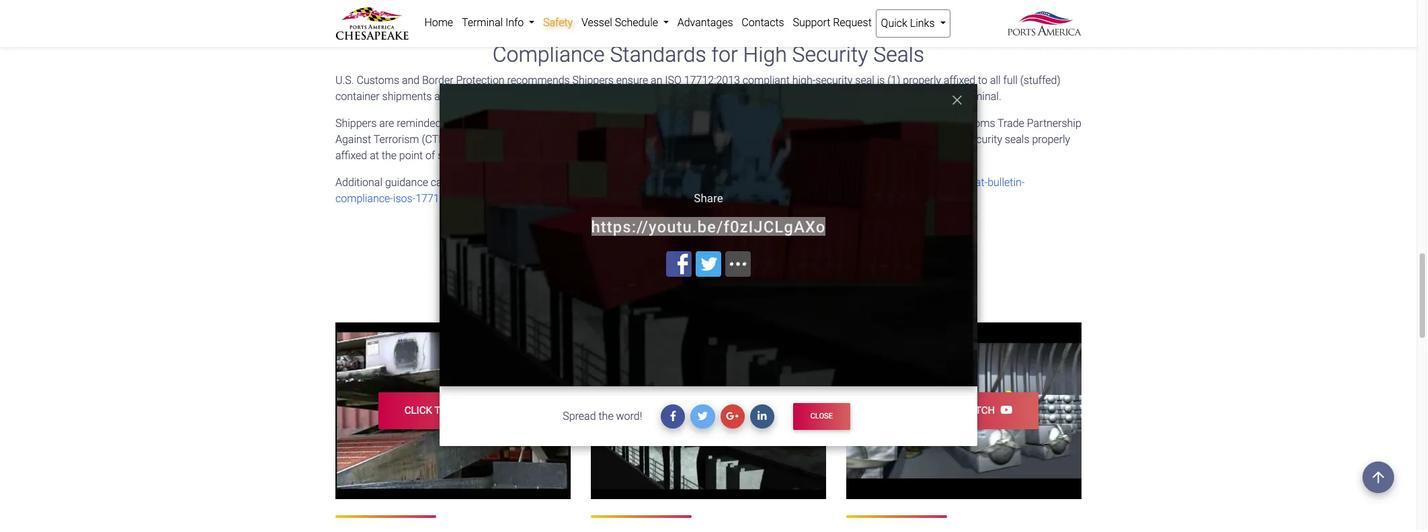 Task type: vqa. For each thing, say whether or not it's contained in the screenshot.
'Click to watch'
yes



Task type: describe. For each thing, give the bounding box(es) containing it.
international
[[552, 133, 611, 146]]

under
[[905, 117, 933, 130]]

shipping inside shippers are reminded to be vigilant in ensuring iso 17712:2013 compliant seals are properly affixed to all full containers.  under the customs trade partnership against terrorism (ctpat) full instruments of international traffic (i.e. shipping containers) must have iso 17712:2013 compliant high security seals properly affixed at the point of stuffing to prevent pilferage, terrorist devices, and other contraband from entering the global supply chain.
[[665, 133, 705, 146]]

and right value
[[721, 273, 743, 289]]

ctpat
[[557, 176, 588, 189]]

check square image
[[352, 3, 361, 14]]

seals
[[874, 41, 925, 67]]

video image for youtube icon
[[591, 323, 826, 500]]

1 horizontal spatial seals
[[688, 117, 712, 130]]

global
[[839, 149, 867, 162]]

click for first video image from the left
[[405, 405, 432, 417]]

traffic
[[613, 133, 643, 146]]

1 horizontal spatial seal
[[855, 74, 875, 87]]

containers.
[[850, 117, 902, 130]]

shippers inside u.s. customs and border protection recommends shippers ensure an iso 17712:2013 compliant high-security seal is (1) properly affixed to all full (stuffed) container shipments and (2) the seal number is accurately recorded on the shipping instructions prior to transporting the cargo to the terminal.
[[573, 74, 614, 87]]

and inside shippers are reminded to be vigilant in ensuring iso 17712:2013 compliant seals are properly affixed to all full containers.  under the customs trade partnership against terrorism (ctpat) full instruments of international traffic (i.e. shipping containers) must have iso 17712:2013 compliant high security seals properly affixed at the point of stuffing to prevent pilferage, terrorist devices, and other contraband from entering the global supply chain.
[[651, 149, 669, 162]]

devices,
[[611, 149, 649, 162]]

shipments
[[382, 90, 432, 103]]

0 horizontal spatial properly
[[732, 117, 771, 130]]

1 vertical spatial for
[[708, 239, 734, 265]]

the left global
[[821, 149, 836, 162]]

advantages link
[[673, 9, 738, 36]]

https://www.cbp.gov/document/bulletins/ctpat-
[[763, 176, 988, 189]]

contraband
[[699, 149, 752, 162]]

safety for safety
[[543, 16, 573, 29]]

contacts link
[[738, 9, 789, 36]]

additional guidance can be found in u.s. cbp's ctpat bulletin available at the following url:
[[336, 176, 763, 189]]

border
[[422, 74, 454, 87]]

high
[[943, 133, 963, 146]]

terminal.
[[960, 90, 1002, 103]]

can
[[431, 176, 448, 189]]

must
[[764, 133, 788, 146]]

(1)
[[888, 74, 901, 87]]

recorded
[[610, 90, 652, 103]]

guidance
[[385, 176, 428, 189]]

url:
[[746, 176, 761, 189]]

the right on
[[669, 90, 684, 103]]

0 horizontal spatial full
[[463, 133, 477, 146]]

core
[[656, 273, 683, 289]]

high- inside u.s. customs and border protection recommends shippers ensure an iso 17712:2013 compliant high-security seal is (1) properly affixed to all full (stuffed) container shipments and (2) the seal number is accurately recorded on the shipping instructions prior to transporting the cargo to the terminal.
[[793, 74, 816, 87]]

u.s. customs and border protection recommends shippers ensure an iso 17712:2013 compliant high-security seal is (1) properly affixed to all full (stuffed) container shipments and (2) the seal number is accurately recorded on the shipping instructions prior to transporting the cargo to the terminal.
[[336, 74, 1061, 103]]

be inside shippers are reminded to be vigilant in ensuring iso 17712:2013 compliant seals are properly affixed to all full containers.  under the customs trade partnership against terrorism (ctpat) full instruments of international traffic (i.e. shipping containers) must have iso 17712:2013 compliant high security seals properly affixed at the point of stuffing to prevent pilferage, terrorist devices, and other contraband from entering the global supply chain.
[[456, 117, 467, 130]]

spread
[[563, 410, 596, 423]]

protection
[[456, 74, 505, 87]]

the down other
[[683, 176, 698, 189]]

instructions
[[729, 90, 785, 103]]

announcement
[[559, 239, 702, 265]]

partnership
[[1027, 117, 1082, 130]]

click to watch for youtube icon
[[660, 405, 740, 417]]

0 vertical spatial is
[[877, 74, 885, 87]]

(stuffed)
[[1021, 74, 1061, 87]]

high
[[743, 41, 787, 67]]

other
[[672, 149, 696, 162]]

bulletin-
[[988, 176, 1025, 189]]

entering
[[780, 149, 819, 162]]

number
[[510, 90, 546, 103]]

1 vertical spatial seals
[[1005, 133, 1030, 146]]

0 horizontal spatial compliant
[[638, 117, 685, 130]]

youtube image
[[740, 405, 757, 416]]

support and services
[[366, 2, 468, 15]]

alerts
[[804, 239, 859, 265]]

17712:2013 inside u.s. customs and border protection recommends shippers ensure an iso 17712:2013 compliant high-security seal is (1) properly affixed to all full (stuffed) container shipments and (2) the seal number is accurately recorded on the shipping instructions prior to transporting the cargo to the terminal.
[[684, 74, 740, 87]]

compliant inside u.s. customs and border protection recommends shippers ensure an iso 17712:2013 compliant high-security seal is (1) properly affixed to all full (stuffed) container shipments and (2) the seal number is accurately recorded on the shipping instructions prior to transporting the cargo to the terminal.
[[743, 74, 790, 87]]

announcement for safety alerts
[[559, 239, 859, 265]]

isos-
[[393, 192, 416, 205]]

security-
[[522, 192, 562, 205]]

found
[[465, 176, 492, 189]]

compliance
[[493, 41, 605, 67]]

17712-
[[416, 192, 449, 205]]

video image for youtube image
[[847, 323, 1082, 500]]

terrorism
[[374, 133, 419, 146]]

support request
[[793, 16, 872, 29]]

the down the terrorism
[[382, 149, 397, 162]]

1 vertical spatial safety
[[739, 239, 799, 265]]

home link
[[420, 9, 458, 36]]

2 are from the left
[[715, 117, 730, 130]]

2 vertical spatial is
[[620, 273, 630, 289]]

priority.
[[794, 273, 838, 289]]

compliance-
[[336, 192, 393, 205]]

stuffing
[[438, 149, 474, 162]]

supply
[[870, 149, 901, 162]]

following
[[701, 176, 744, 189]]

https://www.cbp.gov/document/bulletins/ctpat-bulletin- compliance-isos-17712-standards-high-security-seals
[[336, 176, 1025, 205]]

an
[[651, 74, 663, 87]]

1 vertical spatial be
[[451, 176, 462, 189]]

1 vertical spatial 17712:2013
[[580, 117, 636, 130]]

click to watch link for video image associated with youtube image
[[890, 393, 1039, 430]]

0 horizontal spatial is
[[549, 90, 557, 103]]

word!
[[616, 410, 642, 423]]

recommends
[[507, 74, 570, 87]]

0 horizontal spatial affixed
[[336, 149, 367, 162]]

2 horizontal spatial compliant
[[893, 133, 940, 146]]

services
[[430, 2, 468, 15]]

u.s. inside u.s. customs and border protection recommends shippers ensure an iso 17712:2013 compliant high-security seal is (1) properly affixed to all full (stuffed) container shipments and (2) the seal number is accurately recorded on the shipping instructions prior to transporting the cargo to the terminal.
[[336, 74, 354, 87]]

the down protection
[[470, 90, 485, 103]]

full inside u.s. customs and border protection recommends shippers ensure an iso 17712:2013 compliant high-security seal is (1) properly affixed to all full (stuffed) container shipments and (2) the seal number is accurately recorded on the shipping instructions prior to transporting the cargo to the terminal.
[[1004, 74, 1018, 87]]

click to watch link for video image related to youtube icon
[[634, 393, 783, 430]]

0 vertical spatial for
[[712, 41, 738, 67]]

chain.
[[903, 149, 932, 162]]

2 horizontal spatial properly
[[1032, 133, 1071, 146]]

compliance standards for high security seals
[[493, 41, 925, 67]]

from
[[755, 149, 778, 162]]

the left word!
[[599, 410, 614, 423]]

on
[[655, 90, 667, 103]]

1 vertical spatial seal
[[488, 90, 507, 103]]

properly inside u.s. customs and border protection recommends shippers ensure an iso 17712:2013 compliant high-security seal is (1) properly affixed to all full (stuffed) container shipments and (2) the seal number is accurately recorded on the shipping instructions prior to transporting the cargo to the terminal.
[[903, 74, 941, 87]]

at inside shippers are reminded to be vigilant in ensuring iso 17712:2013 compliant seals are properly affixed to all full containers.  under the customs trade partnership against terrorism (ctpat) full instruments of international traffic (i.e. shipping containers) must have iso 17712:2013 compliant high security seals properly affixed at the point of stuffing to prevent pilferage, terrorist devices, and other contraband from entering the global supply chain.
[[370, 149, 379, 162]]

all inside u.s. customs and border protection recommends shippers ensure an iso 17712:2013 compliant high-security seal is (1) properly affixed to all full (stuffed) container shipments and (2) the seal number is accurately recorded on the shipping instructions prior to transporting the cargo to the terminal.
[[990, 74, 1001, 87]]

click to watch link for first video image from the left
[[379, 393, 528, 430]]

high- inside https://www.cbp.gov/document/bulletins/ctpat-bulletin- compliance-isos-17712-standards-high-security-seals
[[499, 192, 522, 205]]

go to top image
[[1363, 462, 1395, 494]]

and up home
[[409, 2, 427, 15]]



Task type: locate. For each thing, give the bounding box(es) containing it.
seal up transporting
[[855, 74, 875, 87]]

2 horizontal spatial safety
[[739, 239, 799, 265]]

customs inside shippers are reminded to be vigilant in ensuring iso 17712:2013 compliant seals are properly affixed to all full containers.  under the customs trade partnership against terrorism (ctpat) full instruments of international traffic (i.e. shipping containers) must have iso 17712:2013 compliant high security seals properly affixed at the point of stuffing to prevent pilferage, terrorist devices, and other contraband from entering the global supply chain.
[[953, 117, 996, 130]]

all
[[990, 74, 1001, 87], [820, 117, 830, 130]]

0 vertical spatial security
[[816, 74, 853, 87]]

the up the high
[[935, 117, 950, 130]]

request
[[833, 16, 872, 29]]

additional
[[336, 176, 383, 189]]

shipping
[[687, 90, 727, 103], [665, 133, 705, 146]]

1 vertical spatial affixed
[[773, 117, 805, 130]]

in inside shippers are reminded to be vigilant in ensuring iso 17712:2013 compliant seals are properly affixed to all full containers.  under the customs trade partnership against terrorism (ctpat) full instruments of international traffic (i.e. shipping containers) must have iso 17712:2013 compliant high security seals properly affixed at the point of stuffing to prevent pilferage, terrorist devices, and other contraband from entering the global supply chain.
[[506, 117, 514, 130]]

shipping inside u.s. customs and border protection recommends shippers ensure an iso 17712:2013 compliant high-security seal is (1) properly affixed to all full (stuffed) container shipments and (2) the seal number is accurately recorded on the shipping instructions prior to transporting the cargo to the terminal.
[[687, 90, 727, 103]]

0 horizontal spatial in
[[495, 176, 503, 189]]

ensuring
[[517, 117, 558, 130]]

1 horizontal spatial high-
[[793, 74, 816, 87]]

3 video image from the left
[[847, 323, 1082, 500]]

0 horizontal spatial iso
[[560, 117, 577, 130]]

2 video image from the left
[[591, 323, 826, 500]]

1 vertical spatial of
[[426, 149, 435, 162]]

trade
[[998, 117, 1025, 130]]

0 vertical spatial properly
[[903, 74, 941, 87]]

high- down additional guidance can be found in u.s. cbp's ctpat bulletin available at the following url:
[[499, 192, 522, 205]]

properly
[[903, 74, 941, 87], [732, 117, 771, 130], [1032, 133, 1071, 146]]

support right check square icon
[[369, 2, 407, 15]]

2 horizontal spatial 17712:2013
[[835, 133, 890, 146]]

at down against
[[370, 149, 379, 162]]

2 vertical spatial affixed
[[336, 149, 367, 162]]

u.s. up container
[[336, 74, 354, 87]]

affixed
[[944, 74, 976, 87], [773, 117, 805, 130], [336, 149, 367, 162]]

0 horizontal spatial 17712:2013
[[580, 117, 636, 130]]

and down (i.e.
[[651, 149, 669, 162]]

0 horizontal spatial click to watch link
[[379, 393, 528, 430]]

safety is our core value and highest priority.
[[579, 273, 838, 289]]

17712:2013 down compliance standards for high security seals
[[684, 74, 740, 87]]

have
[[791, 133, 813, 146]]

0 vertical spatial high-
[[793, 74, 816, 87]]

be
[[456, 117, 467, 130], [451, 176, 462, 189]]

value
[[686, 273, 718, 289]]

compliant up "instructions"
[[743, 74, 790, 87]]

0 vertical spatial full
[[1004, 74, 1018, 87]]

highest
[[747, 273, 791, 289]]

1 horizontal spatial click to watch link
[[634, 393, 783, 430]]

support for support request
[[793, 16, 831, 29]]

0 vertical spatial iso
[[665, 74, 682, 87]]

safety
[[543, 16, 573, 29], [739, 239, 799, 265], [579, 273, 617, 289]]

shippers up accurately
[[573, 74, 614, 87]]

3 click to watch link from the left
[[890, 393, 1039, 430]]

17712:2013
[[684, 74, 740, 87], [580, 117, 636, 130], [835, 133, 890, 146]]

full down transporting
[[833, 117, 847, 130]]

0 horizontal spatial seals
[[562, 192, 587, 205]]

1 video image from the left
[[336, 323, 571, 500]]

3 click from the left
[[916, 405, 943, 417]]

safety down announcement
[[579, 273, 617, 289]]

reminded
[[397, 117, 441, 130]]

at right available on the top left of the page
[[672, 176, 681, 189]]

shipping up other
[[665, 133, 705, 146]]

https://www.cbp.gov/document/bulletins/ctpat-bulletin- compliance-isos-17712-standards-high-security-seals link
[[336, 176, 1025, 205]]

security inside u.s. customs and border protection recommends shippers ensure an iso 17712:2013 compliant high-security seal is (1) properly affixed to all full (stuffed) container shipments and (2) the seal number is accurately recorded on the shipping instructions prior to transporting the cargo to the terminal.
[[816, 74, 853, 87]]

2 horizontal spatial is
[[877, 74, 885, 87]]

seals
[[688, 117, 712, 130], [1005, 133, 1030, 146], [562, 192, 587, 205]]

available
[[628, 176, 669, 189]]

full up stuffing
[[463, 133, 477, 146]]

close
[[811, 412, 833, 421]]

0 horizontal spatial security
[[816, 74, 853, 87]]

1 horizontal spatial compliant
[[743, 74, 790, 87]]

1 horizontal spatial click to watch
[[660, 405, 740, 417]]

customs inside u.s. customs and border protection recommends shippers ensure an iso 17712:2013 compliant high-security seal is (1) properly affixed to all full (stuffed) container shipments and (2) the seal number is accurately recorded on the shipping instructions prior to transporting the cargo to the terminal.
[[357, 74, 399, 87]]

all up terminal.
[[990, 74, 1001, 87]]

2 watch from the left
[[705, 405, 740, 417]]

2 horizontal spatial affixed
[[944, 74, 976, 87]]

2 horizontal spatial seals
[[1005, 133, 1030, 146]]

0 vertical spatial u.s.
[[336, 74, 354, 87]]

(2)
[[455, 90, 468, 103]]

iso right the have
[[815, 133, 832, 146]]

seals down trade
[[1005, 133, 1030, 146]]

0 horizontal spatial support
[[369, 2, 407, 15]]

be right can at the left top
[[451, 176, 462, 189]]

1 vertical spatial iso
[[560, 117, 577, 130]]

1 vertical spatial in
[[495, 176, 503, 189]]

0 horizontal spatial shippers
[[336, 117, 377, 130]]

2 click from the left
[[660, 405, 688, 417]]

security
[[792, 41, 868, 67]]

shippers inside shippers are reminded to be vigilant in ensuring iso 17712:2013 compliant seals are properly affixed to all full containers.  under the customs trade partnership against terrorism (ctpat) full instruments of international traffic (i.e. shipping containers) must have iso 17712:2013 compliant high security seals properly affixed at the point of stuffing to prevent pilferage, terrorist devices, and other contraband from entering the global supply chain.
[[336, 117, 377, 130]]

at
[[370, 149, 379, 162], [672, 176, 681, 189]]

properly up the cargo
[[903, 74, 941, 87]]

17712:2013 up traffic
[[580, 117, 636, 130]]

of up pilferage, in the left of the page
[[540, 133, 549, 146]]

0 vertical spatial seals
[[688, 117, 712, 130]]

safety up compliance at left
[[543, 16, 573, 29]]

properly up containers)
[[732, 117, 771, 130]]

affixed up terminal.
[[944, 74, 976, 87]]

2 vertical spatial properly
[[1032, 133, 1071, 146]]

1 click to watch from the left
[[405, 405, 484, 417]]

0 horizontal spatial are
[[379, 117, 394, 130]]

1 vertical spatial support
[[793, 16, 831, 29]]

for down advantages link at top
[[712, 41, 738, 67]]

high-
[[793, 74, 816, 87], [499, 192, 522, 205]]

1 horizontal spatial u.s.
[[506, 176, 524, 189]]

support for support and services
[[369, 2, 407, 15]]

and up shipments
[[402, 74, 420, 87]]

1 horizontal spatial customs
[[953, 117, 996, 130]]

to
[[978, 74, 988, 87], [812, 90, 821, 103], [931, 90, 940, 103], [444, 117, 453, 130], [808, 117, 817, 130], [477, 149, 486, 162], [435, 405, 447, 417], [690, 405, 703, 417], [946, 405, 958, 417]]

0 horizontal spatial click
[[405, 405, 432, 417]]

standards-
[[449, 192, 499, 205]]

in right found
[[495, 176, 503, 189]]

click to watch for youtube image
[[916, 405, 995, 417]]

0 vertical spatial shippers
[[573, 74, 614, 87]]

is down recommends on the left of page
[[549, 90, 557, 103]]

1 horizontal spatial at
[[672, 176, 681, 189]]

1 horizontal spatial click
[[660, 405, 688, 417]]

youtube image
[[995, 405, 1013, 416]]

bulletin
[[591, 176, 625, 189]]

shipping down compliance standards for high security seals
[[687, 90, 727, 103]]

2 click to watch link from the left
[[634, 393, 783, 430]]

security up transporting
[[816, 74, 853, 87]]

pilferage,
[[526, 149, 569, 162]]

watch for youtube image
[[961, 405, 995, 417]]

click for video image associated with youtube image
[[916, 405, 943, 417]]

1 horizontal spatial all
[[990, 74, 1001, 87]]

1 vertical spatial shippers
[[336, 117, 377, 130]]

2 horizontal spatial click to watch link
[[890, 393, 1039, 430]]

iso right the an
[[665, 74, 682, 87]]

3 watch from the left
[[961, 405, 995, 417]]

(ctpat)
[[422, 133, 460, 146]]

and down border
[[435, 90, 452, 103]]

accurately
[[559, 90, 608, 103]]

1 vertical spatial u.s.
[[506, 176, 524, 189]]

properly down partnership
[[1032, 133, 1071, 146]]

the
[[470, 90, 485, 103], [669, 90, 684, 103], [884, 90, 899, 103], [943, 90, 958, 103], [935, 117, 950, 130], [382, 149, 397, 162], [821, 149, 836, 162], [683, 176, 698, 189], [599, 410, 614, 423]]

seals down u.s. customs and border protection recommends shippers ensure an iso 17712:2013 compliant high-security seal is (1) properly affixed to all full (stuffed) container shipments and (2) the seal number is accurately recorded on the shipping instructions prior to transporting the cargo to the terminal.
[[688, 117, 712, 130]]

1 vertical spatial security
[[965, 133, 1003, 146]]

compliant
[[743, 74, 790, 87], [638, 117, 685, 130], [893, 133, 940, 146]]

contacts
[[742, 16, 784, 29]]

advantages
[[678, 16, 733, 29]]

are
[[379, 117, 394, 130], [715, 117, 730, 130]]

0 horizontal spatial safety
[[543, 16, 573, 29]]

full left (stuffed)
[[1004, 74, 1018, 87]]

are up containers)
[[715, 117, 730, 130]]

1 horizontal spatial full
[[833, 117, 847, 130]]

0 vertical spatial support
[[369, 2, 407, 15]]

customs up the high
[[953, 117, 996, 130]]

1 vertical spatial at
[[672, 176, 681, 189]]

instruments
[[480, 133, 537, 146]]

against
[[336, 133, 371, 146]]

compliant up (i.e.
[[638, 117, 685, 130]]

shippers are reminded to be vigilant in ensuring iso 17712:2013 compliant seals are properly affixed to all full containers.  under the customs trade partnership against terrorism (ctpat) full instruments of international traffic (i.e. shipping containers) must have iso 17712:2013 compliant high security seals properly affixed at the point of stuffing to prevent pilferage, terrorist devices, and other contraband from entering the global supply chain.
[[336, 117, 1082, 162]]

and
[[409, 2, 427, 15], [402, 74, 420, 87], [435, 90, 452, 103], [651, 149, 669, 162], [721, 273, 743, 289]]

1 are from the left
[[379, 117, 394, 130]]

click to watch
[[405, 405, 484, 417], [660, 405, 740, 417], [916, 405, 995, 417]]

the left terminal.
[[943, 90, 958, 103]]

support request link
[[789, 9, 876, 36]]

prevent
[[489, 149, 524, 162]]

prior
[[788, 90, 809, 103]]

support up security
[[793, 16, 831, 29]]

17712:2013 up global
[[835, 133, 890, 146]]

0 horizontal spatial click to watch
[[405, 405, 484, 417]]

2 vertical spatial safety
[[579, 273, 617, 289]]

2 vertical spatial full
[[463, 133, 477, 146]]

the down "(1)"
[[884, 90, 899, 103]]

1 click to watch link from the left
[[379, 393, 528, 430]]

close button
[[793, 404, 850, 430]]

affixed inside u.s. customs and border protection recommends shippers ensure an iso 17712:2013 compliant high-security seal is (1) properly affixed to all full (stuffed) container shipments and (2) the seal number is accurately recorded on the shipping instructions prior to transporting the cargo to the terminal.
[[944, 74, 976, 87]]

1 horizontal spatial are
[[715, 117, 730, 130]]

0 vertical spatial compliant
[[743, 74, 790, 87]]

2 horizontal spatial watch
[[961, 405, 995, 417]]

seals down "ctpat"
[[562, 192, 587, 205]]

spread the word!
[[563, 410, 642, 423]]

u.s. left cbp's
[[506, 176, 524, 189]]

security right the high
[[965, 133, 1003, 146]]

watch
[[450, 405, 484, 417], [705, 405, 740, 417], [961, 405, 995, 417]]

u.s.
[[336, 74, 354, 87], [506, 176, 524, 189]]

2 vertical spatial iso
[[815, 133, 832, 146]]

2 horizontal spatial click to watch
[[916, 405, 995, 417]]

1 vertical spatial shipping
[[665, 133, 705, 146]]

3 click to watch from the left
[[916, 405, 995, 417]]

home
[[425, 16, 453, 29]]

0 vertical spatial affixed
[[944, 74, 976, 87]]

for up safety is our core value and highest priority.
[[708, 239, 734, 265]]

cargo
[[902, 90, 928, 103]]

affixed up the have
[[773, 117, 805, 130]]

0 horizontal spatial video image
[[336, 323, 571, 500]]

safety link
[[539, 9, 577, 36]]

click
[[405, 405, 432, 417], [660, 405, 688, 417], [916, 405, 943, 417]]

full
[[1004, 74, 1018, 87], [833, 117, 847, 130], [463, 133, 477, 146]]

are up the terrorism
[[379, 117, 394, 130]]

cbp's
[[527, 176, 554, 189]]

1 horizontal spatial video image
[[591, 323, 826, 500]]

for
[[712, 41, 738, 67], [708, 239, 734, 265]]

1 horizontal spatial support
[[793, 16, 831, 29]]

shippers
[[573, 74, 614, 87], [336, 117, 377, 130]]

compliant up chain.
[[893, 133, 940, 146]]

1 horizontal spatial iso
[[665, 74, 682, 87]]

1 horizontal spatial watch
[[705, 405, 740, 417]]

support
[[369, 2, 407, 15], [793, 16, 831, 29]]

seals inside https://www.cbp.gov/document/bulletins/ctpat-bulletin- compliance-isos-17712-standards-high-security-seals
[[562, 192, 587, 205]]

1 vertical spatial customs
[[953, 117, 996, 130]]

shippers up against
[[336, 117, 377, 130]]

in up the instruments
[[506, 117, 514, 130]]

vigilant
[[470, 117, 504, 130]]

2 horizontal spatial video image
[[847, 323, 1082, 500]]

0 vertical spatial of
[[540, 133, 549, 146]]

0 horizontal spatial all
[[820, 117, 830, 130]]

2 horizontal spatial click
[[916, 405, 943, 417]]

seal
[[855, 74, 875, 87], [488, 90, 507, 103]]

seal down protection
[[488, 90, 507, 103]]

iso inside u.s. customs and border protection recommends shippers ensure an iso 17712:2013 compliant high-security seal is (1) properly affixed to all full (stuffed) container shipments and (2) the seal number is accurately recorded on the shipping instructions prior to transporting the cargo to the terminal.
[[665, 74, 682, 87]]

1 click from the left
[[405, 405, 432, 417]]

2 horizontal spatial full
[[1004, 74, 1018, 87]]

is left our on the left
[[620, 273, 630, 289]]

1 vertical spatial is
[[549, 90, 557, 103]]

0 horizontal spatial high-
[[499, 192, 522, 205]]

our
[[634, 273, 653, 289]]

0 vertical spatial seal
[[855, 74, 875, 87]]

be left vigilant
[[456, 117, 467, 130]]

video image
[[336, 323, 571, 500], [591, 323, 826, 500], [847, 323, 1082, 500]]

watch for youtube icon
[[705, 405, 740, 417]]

safety for safety is our core value and highest priority.
[[579, 273, 617, 289]]

1 vertical spatial all
[[820, 117, 830, 130]]

is
[[877, 74, 885, 87], [549, 90, 557, 103], [620, 273, 630, 289]]

all inside shippers are reminded to be vigilant in ensuring iso 17712:2013 compliant seals are properly affixed to all full containers.  under the customs trade partnership against terrorism (ctpat) full instruments of international traffic (i.e. shipping containers) must have iso 17712:2013 compliant high security seals properly affixed at the point of stuffing to prevent pilferage, terrorist devices, and other contraband from entering the global supply chain.
[[820, 117, 830, 130]]

2 vertical spatial seals
[[562, 192, 587, 205]]

0 horizontal spatial watch
[[450, 405, 484, 417]]

1 horizontal spatial shippers
[[573, 74, 614, 87]]

click for video image related to youtube icon
[[660, 405, 688, 417]]

2 vertical spatial 17712:2013
[[835, 133, 890, 146]]

safety up the highest
[[739, 239, 799, 265]]

0 vertical spatial in
[[506, 117, 514, 130]]

ensure
[[616, 74, 648, 87]]

1 watch from the left
[[450, 405, 484, 417]]

0 horizontal spatial of
[[426, 149, 435, 162]]

is left "(1)"
[[877, 74, 885, 87]]

0 vertical spatial at
[[370, 149, 379, 162]]

iso up international
[[560, 117, 577, 130]]

standards
[[610, 41, 707, 67]]

1 horizontal spatial affixed
[[773, 117, 805, 130]]

transporting
[[824, 90, 881, 103]]

terrorist
[[571, 149, 608, 162]]

customs up container
[[357, 74, 399, 87]]

of right point
[[426, 149, 435, 162]]

affixed down against
[[336, 149, 367, 162]]

1 vertical spatial properly
[[732, 117, 771, 130]]

point
[[399, 149, 423, 162]]

container
[[336, 90, 380, 103]]

1 horizontal spatial of
[[540, 133, 549, 146]]

1 horizontal spatial properly
[[903, 74, 941, 87]]

all down transporting
[[820, 117, 830, 130]]

1 horizontal spatial 17712:2013
[[684, 74, 740, 87]]

2 vertical spatial compliant
[[893, 133, 940, 146]]

high- up prior
[[793, 74, 816, 87]]

2 click to watch from the left
[[660, 405, 740, 417]]

containers)
[[708, 133, 761, 146]]

security inside shippers are reminded to be vigilant in ensuring iso 17712:2013 compliant seals are properly affixed to all full containers.  under the customs trade partnership against terrorism (ctpat) full instruments of international traffic (i.e. shipping containers) must have iso 17712:2013 compliant high security seals properly affixed at the point of stuffing to prevent pilferage, terrorist devices, and other contraband from entering the global supply chain.
[[965, 133, 1003, 146]]

0 horizontal spatial at
[[370, 149, 379, 162]]

0 vertical spatial be
[[456, 117, 467, 130]]



